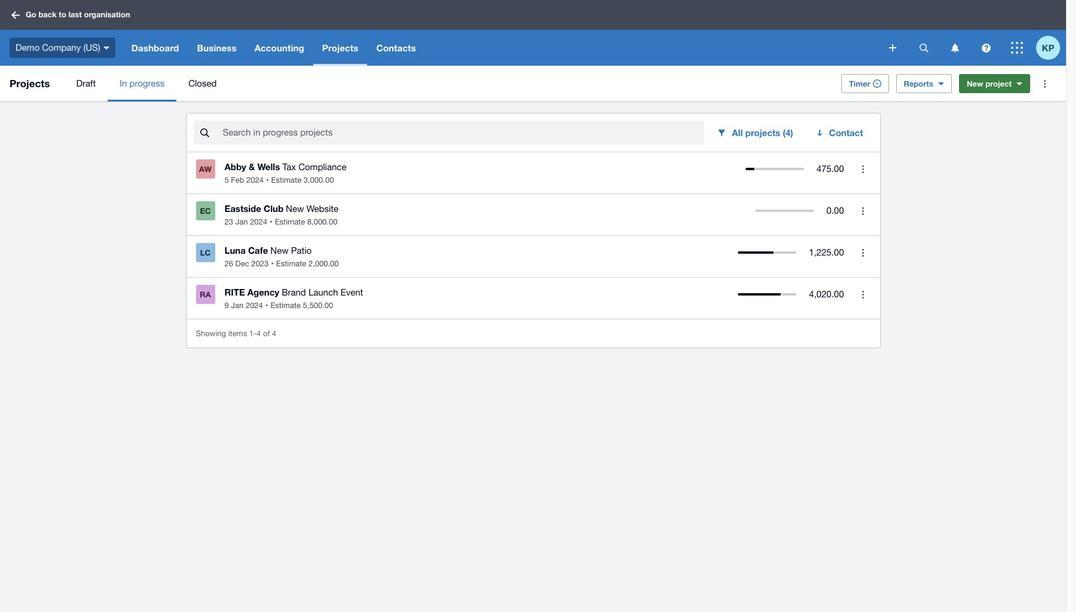 Task type: vqa. For each thing, say whether or not it's contained in the screenshot.


Task type: locate. For each thing, give the bounding box(es) containing it.
1 vertical spatial more options image
[[851, 199, 875, 223]]

all projects (4)
[[732, 127, 793, 138]]

2 vertical spatial 2024
[[246, 301, 263, 310]]

more options image for brand
[[851, 283, 875, 307]]

rite
[[225, 287, 245, 298]]

2024 down & on the left top
[[246, 176, 264, 185]]

more options image right 4,020.00
[[851, 283, 875, 307]]

estimate down brand
[[271, 301, 301, 310]]

new right club
[[286, 204, 304, 214]]

Search in progress projects search field
[[222, 121, 705, 144]]

new project
[[967, 79, 1012, 89]]

1 vertical spatial 2024
[[250, 218, 267, 227]]

4 right of
[[272, 329, 276, 338]]

2024 inside rite agency brand launch event 9 jan 2024 • estimate 5,500.00
[[246, 301, 263, 310]]

1 horizontal spatial projects
[[322, 42, 359, 53]]

more options image right 475.00
[[851, 157, 875, 181]]

estimate down club
[[275, 218, 305, 227]]

svg image up reports popup button
[[889, 44, 896, 51]]

eastside club new website 23 jan 2024 • estimate 8,000.00
[[225, 203, 339, 227]]

showing
[[196, 329, 226, 338]]

more options image right 0.00
[[851, 199, 875, 223]]

2 vertical spatial more options image
[[851, 283, 875, 307]]

2024 inside abby & wells tax compliance 5 feb 2024 • estimate 3,000.00
[[246, 176, 264, 185]]

banner containing kp
[[0, 0, 1066, 66]]

new
[[967, 79, 984, 89], [286, 204, 304, 214], [270, 246, 289, 256]]

1 more options image from the top
[[851, 157, 875, 181]]

new inside eastside club new website 23 jan 2024 • estimate 8,000.00
[[286, 204, 304, 214]]

• down wells
[[266, 176, 269, 185]]

4 left of
[[257, 329, 261, 338]]

2023
[[251, 260, 269, 269]]

demo company (us) button
[[0, 30, 122, 66]]

• down agency
[[265, 301, 268, 310]]

jan
[[235, 218, 248, 227], [231, 301, 244, 310]]

2 more options image from the top
[[851, 199, 875, 223]]

contacts
[[376, 42, 416, 53]]

jan right '23'
[[235, 218, 248, 227]]

4
[[257, 329, 261, 338], [272, 329, 276, 338]]

banner
[[0, 0, 1066, 66]]

2024
[[246, 176, 264, 185], [250, 218, 267, 227], [246, 301, 263, 310]]

5
[[225, 176, 229, 185]]

more options image
[[851, 157, 875, 181], [851, 199, 875, 223], [851, 283, 875, 307]]

projects button
[[313, 30, 367, 66]]

projects left contacts
[[322, 42, 359, 53]]

0 horizontal spatial 4
[[257, 329, 261, 338]]

eastside
[[225, 203, 261, 214]]

go back to last organisation link
[[7, 4, 137, 26]]

0 horizontal spatial more options image
[[851, 241, 875, 265]]

• down club
[[270, 218, 272, 227]]

accounting button
[[246, 30, 313, 66]]

jan right 9
[[231, 301, 244, 310]]

wells
[[257, 161, 280, 172]]

closed
[[188, 78, 217, 89]]

2024 down agency
[[246, 301, 263, 310]]

jan inside eastside club new website 23 jan 2024 • estimate 8,000.00
[[235, 218, 248, 227]]

abby & wells tax compliance 5 feb 2024 • estimate 3,000.00
[[225, 161, 347, 185]]

0 vertical spatial 2024
[[246, 176, 264, 185]]

•
[[266, 176, 269, 185], [270, 218, 272, 227], [271, 260, 274, 269], [265, 301, 268, 310]]

0 vertical spatial more options image
[[851, 157, 875, 181]]

cafe
[[248, 245, 268, 256]]

projects inside the projects dropdown button
[[322, 42, 359, 53]]

in progress link
[[108, 66, 177, 102]]

last
[[68, 10, 82, 19]]

organisation
[[84, 10, 130, 19]]

new for luna cafe
[[270, 246, 289, 256]]

projects
[[745, 127, 781, 138]]

0 horizontal spatial svg image
[[103, 46, 109, 49]]

items
[[228, 329, 247, 338]]

estimate inside abby & wells tax compliance 5 feb 2024 • estimate 3,000.00
[[271, 176, 302, 185]]

475.00
[[817, 164, 844, 174]]

1 horizontal spatial svg image
[[889, 44, 896, 51]]

• inside rite agency brand launch event 9 jan 2024 • estimate 5,500.00
[[265, 301, 268, 310]]

1 vertical spatial projects
[[10, 77, 50, 90]]

2024 down club
[[250, 218, 267, 227]]

• inside "luna cafe new patio 26 dec 2023 • estimate 2,000.00"
[[271, 260, 274, 269]]

• right 2023
[[271, 260, 274, 269]]

23
[[225, 218, 233, 227]]

new right cafe
[[270, 246, 289, 256]]

0 vertical spatial new
[[967, 79, 984, 89]]

new left project
[[967, 79, 984, 89]]

new inside popup button
[[967, 79, 984, 89]]

svg image
[[889, 44, 896, 51], [103, 46, 109, 49]]

timer button
[[841, 74, 889, 93]]

go back to last organisation
[[26, 10, 130, 19]]

1 4 from the left
[[257, 329, 261, 338]]

0 horizontal spatial projects
[[10, 77, 50, 90]]

more options image right 1,225.00
[[851, 241, 875, 265]]

svg image
[[11, 11, 20, 19], [1011, 42, 1023, 54], [919, 43, 928, 52], [951, 43, 959, 52], [982, 43, 991, 52]]

svg image right (us)
[[103, 46, 109, 49]]

projects
[[322, 42, 359, 53], [10, 77, 50, 90]]

1 vertical spatial new
[[286, 204, 304, 214]]

2024 for agency
[[246, 301, 263, 310]]

estimate inside "luna cafe new patio 26 dec 2023 • estimate 2,000.00"
[[276, 260, 306, 269]]

company
[[42, 42, 81, 52]]

1 horizontal spatial 4
[[272, 329, 276, 338]]

tax
[[282, 162, 296, 172]]

1 horizontal spatial more options image
[[1033, 72, 1057, 96]]

new inside "luna cafe new patio 26 dec 2023 • estimate 2,000.00"
[[270, 246, 289, 256]]

draft link
[[64, 66, 108, 102]]

lc
[[200, 248, 211, 258]]

more options image for new
[[851, 199, 875, 223]]

estimate
[[271, 176, 302, 185], [275, 218, 305, 227], [276, 260, 306, 269], [271, 301, 301, 310]]

3 more options image from the top
[[851, 283, 875, 307]]

projects down demo
[[10, 77, 50, 90]]

luna
[[225, 245, 246, 256]]

• inside eastside club new website 23 jan 2024 • estimate 8,000.00
[[270, 218, 272, 227]]

2 vertical spatial new
[[270, 246, 289, 256]]

0 vertical spatial jan
[[235, 218, 248, 227]]

estimate down tax
[[271, 176, 302, 185]]

launch
[[309, 288, 338, 298]]

4,020.00
[[809, 289, 844, 300]]

more options image
[[1033, 72, 1057, 96], [851, 241, 875, 265]]

estimate down patio
[[276, 260, 306, 269]]

patio
[[291, 246, 312, 256]]

new project button
[[959, 74, 1030, 93]]

1 vertical spatial jan
[[231, 301, 244, 310]]

dashboard link
[[122, 30, 188, 66]]

0.00
[[827, 206, 844, 216]]

0 vertical spatial projects
[[322, 42, 359, 53]]

kp button
[[1036, 30, 1066, 66]]

more options image down kp
[[1033, 72, 1057, 96]]



Task type: describe. For each thing, give the bounding box(es) containing it.
2024 inside eastside club new website 23 jan 2024 • estimate 8,000.00
[[250, 218, 267, 227]]

compliance
[[299, 162, 347, 172]]

contact
[[829, 127, 863, 138]]

demo company (us)
[[16, 42, 100, 52]]

closed link
[[177, 66, 229, 102]]

new for eastside club
[[286, 204, 304, 214]]

of
[[263, 329, 270, 338]]

feb
[[231, 176, 244, 185]]

more options image for wells
[[851, 157, 875, 181]]

abby
[[225, 161, 246, 172]]

draft
[[76, 78, 96, 89]]

progress
[[130, 78, 165, 89]]

• inside abby & wells tax compliance 5 feb 2024 • estimate 3,000.00
[[266, 176, 269, 185]]

business button
[[188, 30, 246, 66]]

back
[[39, 10, 57, 19]]

reports button
[[896, 74, 952, 93]]

timer
[[849, 79, 870, 89]]

brand
[[282, 288, 306, 298]]

business
[[197, 42, 237, 53]]

ec
[[200, 206, 211, 216]]

contact button
[[808, 121, 873, 145]]

(us)
[[83, 42, 100, 52]]

aw
[[199, 164, 212, 174]]

luna cafe new patio 26 dec 2023 • estimate 2,000.00
[[225, 245, 339, 269]]

club
[[264, 203, 284, 214]]

svg image inside demo company (us) popup button
[[103, 46, 109, 49]]

kp
[[1042, 42, 1055, 53]]

event
[[341, 288, 363, 298]]

0 vertical spatial more options image
[[1033, 72, 1057, 96]]

accounting
[[255, 42, 304, 53]]

2,000.00
[[309, 260, 339, 269]]

go
[[26, 10, 36, 19]]

showing items 1-4 of 4
[[196, 329, 276, 338]]

contacts button
[[367, 30, 425, 66]]

3,000.00
[[304, 176, 334, 185]]

reports
[[904, 79, 933, 89]]

demo
[[16, 42, 39, 52]]

1 vertical spatial more options image
[[851, 241, 875, 265]]

2 4 from the left
[[272, 329, 276, 338]]

agency
[[247, 287, 279, 298]]

in
[[120, 78, 127, 89]]

dashboard
[[131, 42, 179, 53]]

ra
[[200, 290, 211, 300]]

jan inside rite agency brand launch event 9 jan 2024 • estimate 5,500.00
[[231, 301, 244, 310]]

dec
[[235, 260, 249, 269]]

(4)
[[783, 127, 793, 138]]

9
[[225, 301, 229, 310]]

5,500.00
[[303, 301, 333, 310]]

1,225.00
[[809, 248, 844, 258]]

all
[[732, 127, 743, 138]]

all projects (4) button
[[709, 121, 803, 145]]

rite agency brand launch event 9 jan 2024 • estimate 5,500.00
[[225, 287, 363, 310]]

8,000.00
[[307, 218, 338, 227]]

&
[[249, 161, 255, 172]]

2024 for &
[[246, 176, 264, 185]]

estimate inside rite agency brand launch event 9 jan 2024 • estimate 5,500.00
[[271, 301, 301, 310]]

website
[[307, 204, 339, 214]]

to
[[59, 10, 66, 19]]

project
[[986, 79, 1012, 89]]

in progress
[[120, 78, 165, 89]]

estimate inside eastside club new website 23 jan 2024 • estimate 8,000.00
[[275, 218, 305, 227]]

26
[[225, 260, 233, 269]]

1-
[[249, 329, 257, 338]]

svg image inside go back to last organisation link
[[11, 11, 20, 19]]



